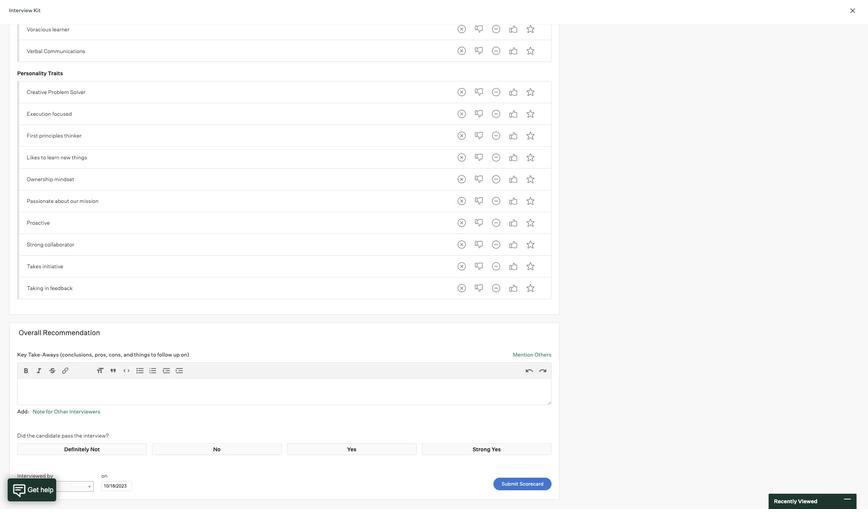 Task type: locate. For each thing, give the bounding box(es) containing it.
0 horizontal spatial things
[[72, 154, 87, 161]]

8 yes button from the top
[[506, 194, 521, 209]]

5 no image from the top
[[472, 172, 487, 187]]

yes image for ownership mindset
[[506, 172, 521, 187]]

mixed button
[[489, 22, 504, 37], [489, 43, 504, 59], [489, 85, 504, 100], [489, 106, 504, 122], [489, 128, 504, 143], [489, 150, 504, 165], [489, 172, 504, 187], [489, 194, 504, 209], [489, 215, 504, 231], [489, 237, 504, 253], [489, 259, 504, 274], [489, 281, 504, 296]]

on)
[[181, 352, 189, 358]]

4 strong yes button from the top
[[523, 106, 539, 122]]

1 vertical spatial strong yes image
[[523, 259, 539, 274]]

1 no image from the top
[[472, 22, 487, 37]]

1 horizontal spatial the
[[74, 433, 82, 439]]

2 yes image from the top
[[506, 85, 521, 100]]

mixed image
[[489, 128, 504, 143], [489, 150, 504, 165], [489, 172, 504, 187], [489, 259, 504, 274]]

no button for to
[[472, 150, 487, 165]]

aways
[[42, 352, 59, 358]]

strong yes button for to
[[523, 150, 539, 165]]

use
[[27, 4, 36, 11]]

mission
[[80, 198, 99, 204]]

3 definitely not image from the top
[[454, 237, 470, 253]]

2 strong yes button from the top
[[523, 43, 539, 59]]

6 strong yes image from the top
[[523, 172, 539, 187]]

definitely not
[[64, 446, 100, 453]]

2 definitely not image from the top
[[454, 215, 470, 231]]

7 tab list from the top
[[454, 172, 539, 187]]

mixed image for communications
[[489, 43, 504, 59]]

11 strong yes button from the top
[[523, 259, 539, 274]]

no button for about
[[472, 194, 487, 209]]

10 yes button from the top
[[506, 237, 521, 253]]

no image for likes to learn new things
[[472, 150, 487, 165]]

definitely not image
[[454, 150, 470, 165], [454, 215, 470, 231], [454, 237, 470, 253], [454, 281, 470, 296]]

mixed image
[[489, 22, 504, 37], [489, 43, 504, 59], [489, 85, 504, 100], [489, 106, 504, 122], [489, 194, 504, 209], [489, 215, 504, 231], [489, 237, 504, 253], [489, 281, 504, 296]]

4 no image from the top
[[472, 150, 487, 165]]

pros,
[[95, 352, 108, 358]]

no image
[[472, 85, 487, 100], [472, 106, 487, 122], [472, 128, 487, 143], [472, 150, 487, 165], [472, 172, 487, 187], [472, 194, 487, 209], [472, 237, 487, 253]]

definitely not button for learner
[[454, 22, 470, 37]]

5 no image from the top
[[472, 281, 487, 296]]

follow
[[157, 352, 172, 358]]

2 no button from the top
[[472, 43, 487, 59]]

best
[[43, 4, 54, 11]]

3 mixed image from the top
[[489, 172, 504, 187]]

yes image for voracious learner
[[506, 22, 521, 37]]

3 no button from the top
[[472, 85, 487, 100]]

definitely not button
[[454, 22, 470, 37], [454, 43, 470, 59], [454, 85, 470, 100], [454, 106, 470, 122], [454, 128, 470, 143], [454, 150, 470, 165], [454, 172, 470, 187], [454, 194, 470, 209], [454, 215, 470, 231], [454, 237, 470, 253], [454, 259, 470, 274], [454, 281, 470, 296]]

1 definitely not image from the top
[[454, 150, 470, 165]]

0 vertical spatial to
[[41, 154, 46, 161]]

0 vertical spatial strong yes image
[[523, 85, 539, 100]]

definitely not button for to
[[454, 150, 470, 165]]

learn
[[47, 154, 59, 161]]

10 definitely not button from the top
[[454, 237, 470, 253]]

yes button for focused
[[506, 106, 521, 122]]

1 mixed button from the top
[[489, 22, 504, 37]]

6 no button from the top
[[472, 150, 487, 165]]

definitely not button for initiative
[[454, 259, 470, 274]]

recently
[[775, 499, 798, 505]]

communications
[[44, 48, 85, 54]]

definitely not image for first principles thinker
[[454, 128, 470, 143]]

no button for initiative
[[472, 259, 487, 274]]

strong
[[27, 241, 44, 248], [473, 446, 491, 453]]

1 tab list from the top
[[454, 22, 539, 37]]

None text field
[[17, 379, 552, 406]]

6 strong yes button from the top
[[523, 150, 539, 165]]

strong yes image for in
[[523, 281, 539, 296]]

6 mixed image from the top
[[489, 215, 504, 231]]

strong yes button for communications
[[523, 43, 539, 59]]

5 mixed button from the top
[[489, 128, 504, 143]]

yes image for first principles thinker
[[506, 128, 521, 143]]

strong yes button for problem
[[523, 85, 539, 100]]

1 strong yes image from the top
[[523, 22, 539, 37]]

strong yes image
[[523, 22, 539, 37], [523, 43, 539, 59], [523, 106, 539, 122], [523, 128, 539, 143], [523, 150, 539, 165], [523, 172, 539, 187], [523, 194, 539, 209], [523, 215, 539, 231], [523, 237, 539, 253], [523, 281, 539, 296]]

no image for initiative
[[472, 259, 487, 274]]

2 mixed image from the top
[[489, 43, 504, 59]]

3 strong yes image from the top
[[523, 106, 539, 122]]

submit
[[502, 481, 519, 488]]

close image
[[849, 6, 858, 15]]

3 yes image from the top
[[506, 128, 521, 143]]

tab list for in
[[454, 281, 539, 296]]

12 no button from the top
[[472, 281, 487, 296]]

definitely not button for about
[[454, 194, 470, 209]]

mixed button for in
[[489, 281, 504, 296]]

no image for creative problem solver
[[472, 85, 487, 100]]

our
[[70, 198, 78, 204]]

strong yes image for creative problem solver
[[523, 85, 539, 100]]

12 definitely not button from the top
[[454, 281, 470, 296]]

1 horizontal spatial to
[[151, 352, 156, 358]]

1 vertical spatial things
[[134, 352, 150, 358]]

8 definitely not button from the top
[[454, 194, 470, 209]]

1 horizontal spatial yes
[[492, 446, 501, 453]]

5 yes button from the top
[[506, 128, 521, 143]]

principles
[[39, 132, 63, 139]]

no image for in
[[472, 281, 487, 296]]

overall recommendation
[[19, 329, 100, 337]]

2 no image from the top
[[472, 106, 487, 122]]

4 tab list from the top
[[454, 106, 539, 122]]

things right new
[[72, 154, 87, 161]]

2 strong yes image from the top
[[523, 259, 539, 274]]

12 mixed button from the top
[[489, 281, 504, 296]]

yes button for collaborator
[[506, 237, 521, 253]]

definitely not image
[[454, 22, 470, 37], [454, 43, 470, 59], [454, 85, 470, 100], [454, 106, 470, 122], [454, 128, 470, 143], [454, 172, 470, 187], [454, 194, 470, 209], [454, 259, 470, 274]]

tab list for mindset
[[454, 172, 539, 187]]

mixed image for learner
[[489, 22, 504, 37]]

2 mixed button from the top
[[489, 43, 504, 59]]

mixed button for collaborator
[[489, 237, 504, 253]]

add:
[[17, 408, 29, 415]]

None text field
[[101, 482, 132, 492]]

1 vertical spatial strong
[[473, 446, 491, 453]]

1 definitely not image from the top
[[454, 22, 470, 37]]

7 mixed button from the top
[[489, 172, 504, 187]]

the right the "did"
[[27, 433, 35, 439]]

3 no image from the top
[[472, 128, 487, 143]]

tab list
[[454, 22, 539, 37], [454, 43, 539, 59], [454, 85, 539, 100], [454, 106, 539, 122], [454, 128, 539, 143], [454, 150, 539, 165], [454, 172, 539, 187], [454, 194, 539, 209], [454, 215, 539, 231], [454, 237, 539, 253], [454, 259, 539, 274], [454, 281, 539, 296]]

mixed image for focused
[[489, 106, 504, 122]]

tab list for communications
[[454, 43, 539, 59]]

strong for strong collaborator
[[27, 241, 44, 248]]

strong yes image
[[523, 85, 539, 100], [523, 259, 539, 274]]

0 horizontal spatial the
[[27, 433, 35, 439]]

yes button
[[506, 22, 521, 37], [506, 43, 521, 59], [506, 85, 521, 100], [506, 106, 521, 122], [506, 128, 521, 143], [506, 150, 521, 165], [506, 172, 521, 187], [506, 194, 521, 209], [506, 215, 521, 231], [506, 237, 521, 253], [506, 259, 521, 274], [506, 281, 521, 296]]

2 mixed image from the top
[[489, 150, 504, 165]]

8 no button from the top
[[472, 194, 487, 209]]

yes image for passionate about our mission
[[506, 194, 521, 209]]

7 yes image from the top
[[506, 259, 521, 274]]

1 no button from the top
[[472, 22, 487, 37]]

the
[[27, 433, 35, 439], [74, 433, 82, 439]]

11 tab list from the top
[[454, 259, 539, 274]]

no image for strong collaborator
[[472, 237, 487, 253]]

mixed image for takes initiative
[[489, 259, 504, 274]]

traits
[[48, 70, 63, 77]]

recently viewed
[[775, 499, 818, 505]]

mixed image for problem
[[489, 85, 504, 100]]

tab list for learner
[[454, 22, 539, 37]]

1 horizontal spatial strong
[[473, 446, 491, 453]]

on
[[101, 473, 108, 480]]

7 no button from the top
[[472, 172, 487, 187]]

5 tab list from the top
[[454, 128, 539, 143]]

yes image
[[506, 43, 521, 59], [506, 85, 521, 100], [506, 215, 521, 231], [506, 237, 521, 253], [506, 281, 521, 296]]

8 tab list from the top
[[454, 194, 539, 209]]

4 no button from the top
[[472, 106, 487, 122]]

0 vertical spatial strong
[[27, 241, 44, 248]]

tab list for problem
[[454, 85, 539, 100]]

no image for first principles thinker
[[472, 128, 487, 143]]

to
[[41, 154, 46, 161], [151, 352, 156, 358]]

tab list for about
[[454, 194, 539, 209]]

4 mixed image from the top
[[489, 106, 504, 122]]

and
[[124, 352, 133, 358]]

strong yes
[[473, 446, 501, 453]]

0 horizontal spatial strong
[[27, 241, 44, 248]]

4 yes image from the top
[[506, 150, 521, 165]]

1 strong yes button from the top
[[523, 22, 539, 37]]

candidate
[[36, 433, 60, 439]]

1 definitely not button from the top
[[454, 22, 470, 37]]

10 mixed button from the top
[[489, 237, 504, 253]]

6 no image from the top
[[472, 194, 487, 209]]

strong yes image for mindset
[[523, 172, 539, 187]]

1 no image from the top
[[472, 85, 487, 100]]

mixed button for focused
[[489, 106, 504, 122]]

interview?
[[83, 433, 109, 439]]

2 yes button from the top
[[506, 43, 521, 59]]

6 tab list from the top
[[454, 150, 539, 165]]

definitely not image for creative problem solver
[[454, 85, 470, 100]]

4 definitely not button from the top
[[454, 106, 470, 122]]

things right and
[[134, 352, 150, 358]]

to left follow
[[151, 352, 156, 358]]

learner
[[52, 26, 70, 32]]

definitely not image for verbal communications
[[454, 43, 470, 59]]

2 yes image from the top
[[506, 106, 521, 122]]

strong yes button
[[523, 22, 539, 37], [523, 43, 539, 59], [523, 85, 539, 100], [523, 106, 539, 122], [523, 128, 539, 143], [523, 150, 539, 165], [523, 172, 539, 187], [523, 194, 539, 209], [523, 215, 539, 231], [523, 237, 539, 253], [523, 259, 539, 274], [523, 281, 539, 296]]

strong yes image for learner
[[523, 22, 539, 37]]

definitely not button for communications
[[454, 43, 470, 59]]

mixed button for learner
[[489, 22, 504, 37]]

3 tab list from the top
[[454, 85, 539, 100]]

yes image for communications
[[506, 43, 521, 59]]

2 tab list from the top
[[454, 43, 539, 59]]

interviewed
[[17, 473, 46, 480]]

4 definitely not image from the top
[[454, 106, 470, 122]]

0 horizontal spatial yes
[[348, 446, 357, 453]]

things
[[72, 154, 87, 161], [134, 352, 150, 358]]

the right pass
[[74, 433, 82, 439]]

definitely not button for focused
[[454, 106, 470, 122]]

yes
[[348, 446, 357, 453], [492, 446, 501, 453]]

no button for collaborator
[[472, 237, 487, 253]]

5 yes image from the top
[[506, 281, 521, 296]]

likes to learn new things
[[27, 154, 87, 161]]

7 yes button from the top
[[506, 172, 521, 187]]

taking in feedback
[[27, 285, 73, 292]]

11 no button from the top
[[472, 259, 487, 274]]

did
[[17, 433, 26, 439]]

9 definitely not button from the top
[[454, 215, 470, 231]]

no button for learner
[[472, 22, 487, 37]]

11 yes button from the top
[[506, 259, 521, 274]]

5 strong yes image from the top
[[523, 150, 539, 165]]

12 yes button from the top
[[506, 281, 521, 296]]

yes image for collaborator
[[506, 237, 521, 253]]

no button for mindset
[[472, 172, 487, 187]]

1 strong yes image from the top
[[523, 85, 539, 100]]

1 yes image from the top
[[506, 43, 521, 59]]

mixed image for first principles thinker
[[489, 128, 504, 143]]

use of best practices
[[27, 4, 78, 11]]

strong for strong yes
[[473, 446, 491, 453]]

5 definitely not image from the top
[[454, 128, 470, 143]]

5 mixed image from the top
[[489, 194, 504, 209]]

0 horizontal spatial to
[[41, 154, 46, 161]]

not
[[90, 446, 100, 453]]

overall
[[19, 329, 41, 337]]

voracious learner
[[27, 26, 70, 32]]

creative
[[27, 89, 47, 95]]

8 mixed image from the top
[[489, 281, 504, 296]]

4 definitely not image from the top
[[454, 281, 470, 296]]

yes image
[[506, 22, 521, 37], [506, 106, 521, 122], [506, 128, 521, 143], [506, 150, 521, 165], [506, 172, 521, 187], [506, 194, 521, 209], [506, 259, 521, 274]]

no image
[[472, 22, 487, 37], [472, 43, 487, 59], [472, 215, 487, 231], [472, 259, 487, 274], [472, 281, 487, 296]]

3 yes image from the top
[[506, 215, 521, 231]]

8 strong yes image from the top
[[523, 215, 539, 231]]

3 definitely not image from the top
[[454, 85, 470, 100]]

1 yes button from the top
[[506, 22, 521, 37]]

1 mixed image from the top
[[489, 22, 504, 37]]

definitely not image for voracious learner
[[454, 22, 470, 37]]

7 no image from the top
[[472, 237, 487, 253]]

9 strong yes button from the top
[[523, 215, 539, 231]]

strong yes button for about
[[523, 194, 539, 209]]

no button
[[472, 22, 487, 37], [472, 43, 487, 59], [472, 85, 487, 100], [472, 106, 487, 122], [472, 128, 487, 143], [472, 150, 487, 165], [472, 172, 487, 187], [472, 194, 487, 209], [472, 215, 487, 231], [472, 237, 487, 253], [472, 259, 487, 274], [472, 281, 487, 296]]

to left "learn"
[[41, 154, 46, 161]]

6 yes image from the top
[[506, 194, 521, 209]]

3 definitely not button from the top
[[454, 85, 470, 100]]

mixed button for communications
[[489, 43, 504, 59]]

mixed button for principles
[[489, 128, 504, 143]]

did the candidate pass the interview?
[[17, 433, 109, 439]]

2 definitely not image from the top
[[454, 43, 470, 59]]

10 no button from the top
[[472, 237, 487, 253]]

mention others
[[513, 352, 552, 358]]

4 yes button from the top
[[506, 106, 521, 122]]

7 definitely not button from the top
[[454, 172, 470, 187]]

strong collaborator
[[27, 241, 74, 248]]

yes button for in
[[506, 281, 521, 296]]

6 definitely not button from the top
[[454, 150, 470, 165]]

no button for communications
[[472, 43, 487, 59]]

strong yes image for about
[[523, 194, 539, 209]]

5 definitely not button from the top
[[454, 128, 470, 143]]

9 strong yes image from the top
[[523, 237, 539, 253]]

7 strong yes button from the top
[[523, 172, 539, 187]]

mixed image for ownership mindset
[[489, 172, 504, 187]]



Task type: vqa. For each thing, say whether or not it's contained in the screenshot.
passionate about our mission
yes



Task type: describe. For each thing, give the bounding box(es) containing it.
no image for execution focused
[[472, 106, 487, 122]]

execution
[[27, 111, 51, 117]]

strong yes button for learner
[[523, 22, 539, 37]]

mention
[[513, 352, 534, 358]]

9 mixed button from the top
[[489, 215, 504, 231]]

pass
[[62, 433, 73, 439]]

ownership mindset
[[27, 176, 74, 183]]

tab list for principles
[[454, 128, 539, 143]]

strong yes button for principles
[[523, 128, 539, 143]]

mixed image for likes to learn new things
[[489, 150, 504, 165]]

definitely not button for collaborator
[[454, 237, 470, 253]]

yes image for takes initiative
[[506, 259, 521, 274]]

0 vertical spatial things
[[72, 154, 87, 161]]

1 horizontal spatial things
[[134, 352, 150, 358]]

recommendation
[[43, 329, 100, 337]]

dummy
[[33, 484, 53, 490]]

definitely not image for takes initiative
[[454, 259, 470, 274]]

no image for passionate about our mission
[[472, 194, 487, 209]]

mixed button for to
[[489, 150, 504, 165]]

solver
[[70, 89, 86, 95]]

definitely not image for execution focused
[[454, 106, 470, 122]]

mixed image for about
[[489, 194, 504, 209]]

no image for ownership mindset
[[472, 172, 487, 187]]

creative problem solver
[[27, 89, 86, 95]]

no button for problem
[[472, 85, 487, 100]]

taking
[[27, 285, 43, 292]]

takes
[[27, 263, 41, 270]]

submit scorecard link
[[494, 478, 552, 491]]

2 the from the left
[[74, 433, 82, 439]]

likes
[[27, 154, 40, 161]]

new
[[61, 154, 71, 161]]

collaborator
[[45, 241, 74, 248]]

yes button for initiative
[[506, 259, 521, 274]]

strong yes button for initiative
[[523, 259, 539, 274]]

strong yes image for communications
[[523, 43, 539, 59]]

yes button for problem
[[506, 85, 521, 100]]

mixed image for collaborator
[[489, 237, 504, 253]]

yes button for to
[[506, 150, 521, 165]]

verbal
[[27, 48, 43, 54]]

test dummy link
[[17, 482, 94, 493]]

tab list for initiative
[[454, 259, 539, 274]]

yes image for likes to learn new things
[[506, 150, 521, 165]]

mixed button for initiative
[[489, 259, 504, 274]]

others
[[535, 352, 552, 358]]

test
[[21, 484, 32, 490]]

for
[[46, 408, 53, 415]]

tab list for to
[[454, 150, 539, 165]]

problem
[[48, 89, 69, 95]]

1 yes from the left
[[348, 446, 357, 453]]

yes image for in
[[506, 281, 521, 296]]

interviewed by
[[17, 473, 53, 480]]

definitely
[[64, 446, 89, 453]]

definitely not button for in
[[454, 281, 470, 296]]

thinker
[[64, 132, 82, 139]]

takes initiative
[[27, 263, 63, 270]]

9 tab list from the top
[[454, 215, 539, 231]]

take-
[[28, 352, 42, 358]]

passionate
[[27, 198, 54, 204]]

passionate about our mission
[[27, 198, 99, 204]]

no image for communications
[[472, 43, 487, 59]]

up
[[173, 352, 180, 358]]

(conclusions,
[[60, 352, 94, 358]]

9 no button from the top
[[472, 215, 487, 231]]

personality traits
[[17, 70, 63, 77]]

first
[[27, 132, 38, 139]]

cons,
[[109, 352, 122, 358]]

strong yes image for to
[[523, 150, 539, 165]]

definitely not image for to
[[454, 150, 470, 165]]

no button for principles
[[472, 128, 487, 143]]

mixed button for problem
[[489, 85, 504, 100]]

tab list for focused
[[454, 106, 539, 122]]

yes button for mindset
[[506, 172, 521, 187]]

execution focused
[[27, 111, 72, 117]]

yes button for communications
[[506, 43, 521, 59]]

note for other interviewers link
[[33, 408, 100, 415]]

no image for learner
[[472, 22, 487, 37]]

1 the from the left
[[27, 433, 35, 439]]

of
[[38, 4, 42, 11]]

interviewers
[[69, 408, 100, 415]]

mixed button for mindset
[[489, 172, 504, 187]]

yes button for principles
[[506, 128, 521, 143]]

verbal communications
[[27, 48, 85, 54]]

note
[[33, 408, 45, 415]]

first principles thinker
[[27, 132, 82, 139]]

mindset
[[54, 176, 74, 183]]

key take-aways (conclusions, pros, cons, and things to follow up on)
[[17, 352, 189, 358]]

definitely not image for in
[[454, 281, 470, 296]]

definitely not image for ownership mindset
[[454, 172, 470, 187]]

definitely not button for problem
[[454, 85, 470, 100]]

mixed image for in
[[489, 281, 504, 296]]

focused
[[52, 111, 72, 117]]

strong yes button for mindset
[[523, 172, 539, 187]]

strong yes button for in
[[523, 281, 539, 296]]

ownership
[[27, 176, 53, 183]]

feedback
[[50, 285, 73, 292]]

strong yes image for takes initiative
[[523, 259, 539, 274]]

tab list for collaborator
[[454, 237, 539, 253]]

submit scorecard
[[502, 481, 544, 488]]

9 yes button from the top
[[506, 215, 521, 231]]

no button for in
[[472, 281, 487, 296]]

mention others link
[[513, 351, 552, 359]]

viewed
[[799, 499, 818, 505]]

yes image for problem
[[506, 85, 521, 100]]

1 vertical spatial to
[[151, 352, 156, 358]]

no button for focused
[[472, 106, 487, 122]]

strong yes image for principles
[[523, 128, 539, 143]]

3 no image from the top
[[472, 215, 487, 231]]

interview
[[9, 7, 32, 13]]

strong yes button for focused
[[523, 106, 539, 122]]

test dummy
[[21, 484, 53, 490]]

by
[[47, 473, 53, 480]]

no
[[213, 446, 221, 453]]

yes image for execution focused
[[506, 106, 521, 122]]

strong yes button for collaborator
[[523, 237, 539, 253]]

voracious
[[27, 26, 51, 32]]

personality
[[17, 70, 47, 77]]

key
[[17, 352, 27, 358]]

practices
[[55, 4, 78, 11]]

in
[[45, 285, 49, 292]]

proactive
[[27, 220, 50, 226]]

other
[[54, 408, 68, 415]]

about
[[55, 198, 69, 204]]

yes button for about
[[506, 194, 521, 209]]

definitely not button for mindset
[[454, 172, 470, 187]]

kit
[[34, 7, 41, 13]]

yes button for learner
[[506, 22, 521, 37]]

interview kit
[[9, 7, 41, 13]]

scorecard
[[520, 481, 544, 488]]

strong yes image for focused
[[523, 106, 539, 122]]

mixed button for about
[[489, 194, 504, 209]]

definitely not image for collaborator
[[454, 237, 470, 253]]

initiative
[[42, 263, 63, 270]]

2 yes from the left
[[492, 446, 501, 453]]

strong yes image for collaborator
[[523, 237, 539, 253]]

add: note for other interviewers
[[17, 408, 100, 415]]

definitely not image for passionate about our mission
[[454, 194, 470, 209]]



